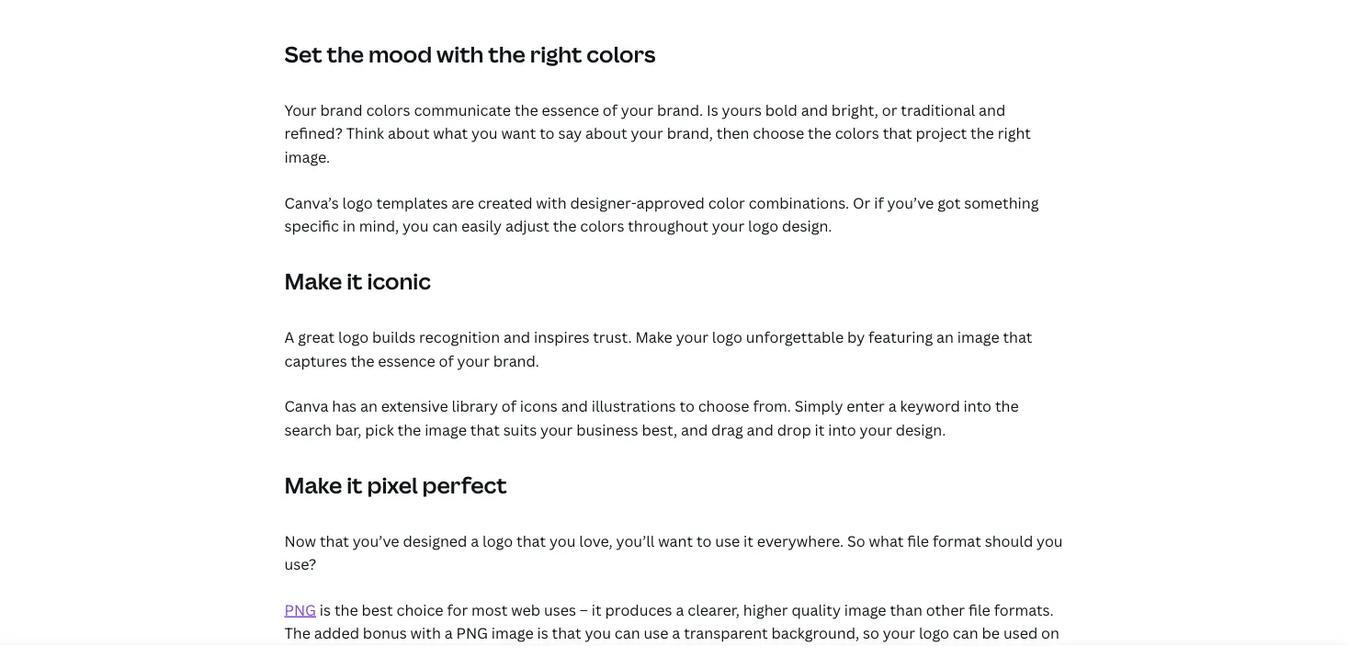 Task type: describe. For each thing, give the bounding box(es) containing it.
say
[[558, 123, 582, 143]]

your inside is the best choice for most web uses – it produces a clearer, higher quality image than other file formats. the added bonus with a png image is that you can use a transparent background, so your logo can be used o
[[883, 623, 916, 643]]

trust.
[[593, 327, 632, 347]]

it inside canva has an extensive library of icons and illustrations to choose from. simply enter a keyword into the search bar, pick the image that suits your business best, and drag and drop it into your design.
[[815, 420, 825, 439]]

formats.
[[994, 600, 1054, 620]]

you'll
[[616, 531, 655, 550]]

you right the should
[[1037, 531, 1063, 550]]

2 horizontal spatial can
[[953, 623, 979, 643]]

want inside now that you've designed a logo that you love, you'll want to use it everywhere. so what file format should you use?
[[658, 531, 693, 550]]

use?
[[285, 554, 317, 574]]

used
[[1004, 623, 1038, 643]]

a down for
[[445, 623, 453, 643]]

use inside now that you've designed a logo that you love, you'll want to use it everywhere. so what file format should you use?
[[715, 531, 740, 550]]

that inside your brand colors communicate the essence of your brand. is yours bold and bright, or traditional and refined? think about what you want to say about your brand, then choose the colors that project the right image.
[[883, 123, 913, 143]]

design. inside canva has an extensive library of icons and illustrations to choose from. simply enter a keyword into the search bar, pick the image that suits your business best, and drag and drop it into your design.
[[896, 420, 946, 439]]

make it iconic
[[285, 266, 431, 296]]

builds
[[372, 327, 416, 347]]

a great logo builds recognition and inspires trust. make your logo unforgettable by featuring an image that captures the essence of your brand.
[[285, 327, 1033, 370]]

it inside now that you've designed a logo that you love, you'll want to use it everywhere. so what file format should you use?
[[744, 531, 754, 550]]

image inside canva has an extensive library of icons and illustrations to choose from. simply enter a keyword into the search bar, pick the image that suits your business best, and drag and drop it into your design.
[[425, 420, 467, 439]]

templates
[[376, 192, 448, 212]]

uses
[[544, 600, 576, 620]]

0 vertical spatial with
[[437, 39, 484, 69]]

image up so
[[845, 600, 887, 620]]

you've inside now that you've designed a logo that you love, you'll want to use it everywhere. so what file format should you use?
[[353, 531, 399, 550]]

choose inside your brand colors communicate the essence of your brand. is yours bold and bright, or traditional and refined? think about what you want to say about your brand, then choose the colors that project the right image.
[[753, 123, 805, 143]]

logo inside is the best choice for most web uses – it produces a clearer, higher quality image than other file formats. the added bonus with a png image is that you can use a transparent background, so your logo can be used o
[[919, 623, 950, 643]]

search
[[285, 420, 332, 439]]

of inside canva has an extensive library of icons and illustrations to choose from. simply enter a keyword into the search bar, pick the image that suits your business best, and drag and drop it into your design.
[[502, 396, 517, 416]]

format
[[933, 531, 982, 550]]

then
[[717, 123, 750, 143]]

make for make it iconic
[[285, 266, 342, 296]]

the right keyword
[[996, 396, 1019, 416]]

featuring
[[869, 327, 933, 347]]

are
[[452, 192, 474, 212]]

1 horizontal spatial into
[[964, 396, 992, 416]]

file inside is the best choice for most web uses – it produces a clearer, higher quality image than other file formats. the added bonus with a png image is that you can use a transparent background, so your logo can be used o
[[969, 600, 991, 620]]

logo up in at the left top of the page
[[343, 192, 373, 212]]

image inside the a great logo builds recognition and inspires trust. make your logo unforgettable by featuring an image that captures the essence of your brand.
[[958, 327, 1000, 347]]

of inside your brand colors communicate the essence of your brand. is yours bold and bright, or traditional and refined? think about what you want to say about your brand, then choose the colors that project the right image.
[[603, 100, 618, 120]]

canva's logo templates are created with designer-approved color combinations. or if you've got something specific in mind, you can easily adjust the colors throughout your logo design.
[[285, 192, 1039, 236]]

keyword
[[900, 396, 960, 416]]

colors inside canva's logo templates are created with designer-approved color combinations. or if you've got something specific in mind, you can easily adjust the colors throughout your logo design.
[[580, 216, 625, 236]]

mood
[[369, 39, 432, 69]]

to inside your brand colors communicate the essence of your brand. is yours bold and bright, or traditional and refined? think about what you want to say about your brand, then choose the colors that project the right image.
[[540, 123, 555, 143]]

and right bold
[[801, 100, 828, 120]]

business
[[577, 420, 639, 439]]

set
[[285, 39, 322, 69]]

captures
[[285, 351, 347, 370]]

make inside the a great logo builds recognition and inspires trust. make your logo unforgettable by featuring an image that captures the essence of your brand.
[[636, 327, 673, 347]]

essence inside the a great logo builds recognition and inspires trust. make your logo unforgettable by featuring an image that captures the essence of your brand.
[[378, 351, 436, 370]]

the inside canva's logo templates are created with designer-approved color combinations. or if you've got something specific in mind, you can easily adjust the colors throughout your logo design.
[[553, 216, 577, 236]]

png inside is the best choice for most web uses – it produces a clearer, higher quality image than other file formats. the added bonus with a png image is that you can use a transparent background, so your logo can be used o
[[456, 623, 488, 643]]

library
[[452, 396, 498, 416]]

is
[[707, 100, 719, 120]]

choice
[[397, 600, 444, 620]]

bright,
[[832, 100, 879, 120]]

the down extensive at the left bottom of page
[[398, 420, 421, 439]]

color
[[709, 192, 745, 212]]

recognition
[[419, 327, 500, 347]]

image down web on the bottom left of the page
[[492, 623, 534, 643]]

that inside the a great logo builds recognition and inspires trust. make your logo unforgettable by featuring an image that captures the essence of your brand.
[[1003, 327, 1033, 347]]

colors up think at the top left of page
[[366, 100, 411, 120]]

extensive
[[381, 396, 448, 416]]

0 horizontal spatial right
[[530, 39, 582, 69]]

set the mood with the right colors
[[285, 39, 656, 69]]

in
[[343, 216, 356, 236]]

approved
[[637, 192, 705, 212]]

refined?
[[285, 123, 343, 143]]

mind,
[[359, 216, 399, 236]]

with inside canva's logo templates are created with designer-approved color combinations. or if you've got something specific in mind, you can easily adjust the colors throughout your logo design.
[[536, 192, 567, 212]]

produces
[[605, 600, 672, 620]]

with inside is the best choice for most web uses – it produces a clearer, higher quality image than other file formats. the added bonus with a png image is that you can use a transparent background, so your logo can be used o
[[411, 623, 441, 643]]

bonus
[[363, 623, 407, 643]]

should
[[985, 531, 1034, 550]]

that inside is the best choice for most web uses – it produces a clearer, higher quality image than other file formats. the added bonus with a png image is that you can use a transparent background, so your logo can be used o
[[552, 623, 582, 643]]

file inside now that you've designed a logo that you love, you'll want to use it everywhere. so what file format should you use?
[[908, 531, 929, 550]]

got
[[938, 192, 961, 212]]

so
[[848, 531, 866, 550]]

a
[[285, 327, 294, 347]]

the inside the a great logo builds recognition and inspires trust. make your logo unforgettable by featuring an image that captures the essence of your brand.
[[351, 351, 375, 370]]

brand. inside the a great logo builds recognition and inspires trust. make your logo unforgettable by featuring an image that captures the essence of your brand.
[[493, 351, 540, 370]]

or
[[853, 192, 871, 212]]

that inside canva has an extensive library of icons and illustrations to choose from. simply enter a keyword into the search bar, pick the image that suits your business best, and drag and drop it into your design.
[[470, 420, 500, 439]]

a down produces
[[672, 623, 681, 643]]

1 about from the left
[[388, 123, 430, 143]]

from.
[[753, 396, 791, 416]]

can inside canva's logo templates are created with designer-approved color combinations. or if you've got something specific in mind, you can easily adjust the colors throughout your logo design.
[[432, 216, 458, 236]]

web
[[511, 600, 541, 620]]

love,
[[579, 531, 613, 550]]

an inside the a great logo builds recognition and inspires trust. make your logo unforgettable by featuring an image that captures the essence of your brand.
[[937, 327, 954, 347]]

clearer,
[[688, 600, 740, 620]]

simply
[[795, 396, 843, 416]]

–
[[580, 600, 588, 620]]

traditional
[[901, 100, 976, 120]]

to inside canva has an extensive library of icons and illustrations to choose from. simply enter a keyword into the search bar, pick the image that suits your business best, and drag and drop it into your design.
[[680, 396, 695, 416]]

now
[[285, 531, 316, 550]]

brand,
[[667, 123, 713, 143]]

your down icons
[[541, 420, 573, 439]]

you've inside canva's logo templates are created with designer-approved color combinations. or if you've got something specific in mind, you can easily adjust the colors throughout your logo design.
[[888, 192, 934, 212]]

the up the communicate
[[488, 39, 526, 69]]

your left brand,
[[631, 123, 664, 143]]

transparent
[[684, 623, 768, 643]]

icons
[[520, 396, 558, 416]]

iconic
[[367, 266, 431, 296]]

and inside the a great logo builds recognition and inspires trust. make your logo unforgettable by featuring an image that captures the essence of your brand.
[[504, 327, 531, 347]]

a inside canva has an extensive library of icons and illustrations to choose from. simply enter a keyword into the search bar, pick the image that suits your business best, and drag and drop it into your design.
[[889, 396, 897, 416]]

project
[[916, 123, 967, 143]]

quality
[[792, 600, 841, 620]]

pixel
[[367, 470, 418, 500]]

pick
[[365, 420, 394, 439]]

logo left unforgettable in the bottom of the page
[[712, 327, 743, 347]]

for
[[447, 600, 468, 620]]

it left iconic
[[347, 266, 363, 296]]

everywhere.
[[757, 531, 844, 550]]

so
[[863, 623, 880, 643]]

a left clearer,
[[676, 600, 684, 620]]



Task type: vqa. For each thing, say whether or not it's contained in the screenshot.
of in Your brand colors communicate the essence of your brand. Is yours bold and bright, or traditional and refined? Think about what you want to say about your brand, then choose the colors that project the right image.
yes



Task type: locate. For each thing, give the bounding box(es) containing it.
or
[[882, 100, 898, 120]]

of inside the a great logo builds recognition and inspires trust. make your logo unforgettable by featuring an image that captures the essence of your brand.
[[439, 351, 454, 370]]

the up combinations.
[[808, 123, 832, 143]]

2 about from the left
[[586, 123, 628, 143]]

0 vertical spatial what
[[433, 123, 468, 143]]

choose down bold
[[753, 123, 805, 143]]

image
[[958, 327, 1000, 347], [425, 420, 467, 439], [845, 600, 887, 620], [492, 623, 534, 643]]

your down enter
[[860, 420, 893, 439]]

by
[[848, 327, 865, 347]]

with up the communicate
[[437, 39, 484, 69]]

1 horizontal spatial essence
[[542, 100, 599, 120]]

you down –
[[585, 623, 611, 643]]

2 vertical spatial to
[[697, 531, 712, 550]]

choose inside canva has an extensive library of icons and illustrations to choose from. simply enter a keyword into the search bar, pick the image that suits your business best, and drag and drop it into your design.
[[698, 396, 750, 416]]

essence down builds
[[378, 351, 436, 370]]

great
[[298, 327, 335, 347]]

drag
[[712, 420, 743, 439]]

bold
[[766, 100, 798, 120]]

combinations.
[[749, 192, 850, 212]]

1 vertical spatial an
[[360, 396, 378, 416]]

into right keyword
[[964, 396, 992, 416]]

throughout
[[628, 216, 709, 236]]

drop
[[777, 420, 812, 439]]

the up added
[[335, 600, 358, 620]]

logo
[[343, 192, 373, 212], [748, 216, 779, 236], [338, 327, 369, 347], [712, 327, 743, 347], [483, 531, 513, 550], [919, 623, 950, 643]]

it right –
[[592, 600, 602, 620]]

to inside now that you've designed a logo that you love, you'll want to use it everywhere. so what file format should you use?
[[697, 531, 712, 550]]

2 vertical spatial make
[[285, 470, 342, 500]]

1 vertical spatial choose
[[698, 396, 750, 416]]

perfect
[[423, 470, 507, 500]]

about
[[388, 123, 430, 143], [586, 123, 628, 143]]

to left say
[[540, 123, 555, 143]]

can down produces
[[615, 623, 640, 643]]

to right you'll
[[697, 531, 712, 550]]

0 vertical spatial png
[[285, 600, 316, 620]]

inspires
[[534, 327, 590, 347]]

1 vertical spatial png
[[456, 623, 488, 643]]

0 horizontal spatial can
[[432, 216, 458, 236]]

you inside your brand colors communicate the essence of your brand. is yours bold and bright, or traditional and refined? think about what you want to say about your brand, then choose the colors that project the right image.
[[472, 123, 498, 143]]

choose up drag
[[698, 396, 750, 416]]

design. down keyword
[[896, 420, 946, 439]]

unforgettable
[[746, 327, 844, 347]]

canva's
[[285, 192, 339, 212]]

use inside is the best choice for most web uses – it produces a clearer, higher quality image than other file formats. the added bonus with a png image is that you can use a transparent background, so your logo can be used o
[[644, 623, 669, 643]]

illustrations
[[592, 396, 676, 416]]

1 vertical spatial what
[[869, 531, 904, 550]]

0 vertical spatial right
[[530, 39, 582, 69]]

2 horizontal spatial of
[[603, 100, 618, 120]]

about right say
[[586, 123, 628, 143]]

your left is
[[621, 100, 654, 120]]

you inside is the best choice for most web uses – it produces a clearer, higher quality image than other file formats. the added bonus with a png image is that you can use a transparent background, so your logo can be used o
[[585, 623, 611, 643]]

1 horizontal spatial choose
[[753, 123, 805, 143]]

logo inside now that you've designed a logo that you love, you'll want to use it everywhere. so what file format should you use?
[[483, 531, 513, 550]]

0 vertical spatial you've
[[888, 192, 934, 212]]

png up the the on the left of page
[[285, 600, 316, 620]]

is the best choice for most web uses – it produces a clearer, higher quality image than other file formats. the added bonus with a png image is that you can use a transparent background, so your logo can be used o
[[285, 600, 1060, 646]]

0 horizontal spatial file
[[908, 531, 929, 550]]

1 vertical spatial design.
[[896, 420, 946, 439]]

about right think at the top left of page
[[388, 123, 430, 143]]

0 horizontal spatial of
[[439, 351, 454, 370]]

want inside your brand colors communicate the essence of your brand. is yours bold and bright, or traditional and refined? think about what you want to say about your brand, then choose the colors that project the right image.
[[501, 123, 536, 143]]

1 vertical spatial into
[[829, 420, 857, 439]]

you down templates
[[403, 216, 429, 236]]

1 horizontal spatial what
[[869, 531, 904, 550]]

your inside canva's logo templates are created with designer-approved color combinations. or if you've got something specific in mind, you can easily adjust the colors throughout your logo design.
[[712, 216, 745, 236]]

the
[[285, 623, 311, 643]]

you've down pixel
[[353, 531, 399, 550]]

1 horizontal spatial can
[[615, 623, 640, 643]]

what
[[433, 123, 468, 143], [869, 531, 904, 550]]

into down simply
[[829, 420, 857, 439]]

a inside now that you've designed a logo that you love, you'll want to use it everywhere. so what file format should you use?
[[471, 531, 479, 550]]

easily
[[462, 216, 502, 236]]

and right icons
[[561, 396, 588, 416]]

make right trust. at the left bottom
[[636, 327, 673, 347]]

with up adjust
[[536, 192, 567, 212]]

you've right if
[[888, 192, 934, 212]]

want right you'll
[[658, 531, 693, 550]]

your down color
[[712, 216, 745, 236]]

design. inside canva's logo templates are created with designer-approved color combinations. or if you've got something specific in mind, you can easily adjust the colors throughout your logo design.
[[782, 216, 832, 236]]

a right designed
[[471, 531, 479, 550]]

essence inside your brand colors communicate the essence of your brand. is yours bold and bright, or traditional and refined? think about what you want to say about your brand, then choose the colors that project the right image.
[[542, 100, 599, 120]]

the right project
[[971, 123, 995, 143]]

0 horizontal spatial is
[[320, 600, 331, 620]]

background,
[[772, 623, 860, 643]]

logo down other
[[919, 623, 950, 643]]

use down produces
[[644, 623, 669, 643]]

1 horizontal spatial to
[[680, 396, 695, 416]]

you've
[[888, 192, 934, 212], [353, 531, 399, 550]]

0 horizontal spatial design.
[[782, 216, 832, 236]]

1 vertical spatial use
[[644, 623, 669, 643]]

0 vertical spatial make
[[285, 266, 342, 296]]

design. down combinations.
[[782, 216, 832, 236]]

png link
[[285, 600, 316, 620]]

brand. up icons
[[493, 351, 540, 370]]

0 horizontal spatial png
[[285, 600, 316, 620]]

file up the be
[[969, 600, 991, 620]]

and left 'inspires'
[[504, 327, 531, 347]]

canva has an extensive library of icons and illustrations to choose from. simply enter a keyword into the search bar, pick the image that suits your business best, and drag and drop it into your design.
[[285, 396, 1019, 439]]

than
[[890, 600, 923, 620]]

the
[[327, 39, 364, 69], [488, 39, 526, 69], [515, 100, 538, 120], [808, 123, 832, 143], [971, 123, 995, 143], [553, 216, 577, 236], [351, 351, 375, 370], [996, 396, 1019, 416], [398, 420, 421, 439], [335, 600, 358, 620]]

your down than
[[883, 623, 916, 643]]

0 vertical spatial design.
[[782, 216, 832, 236]]

your
[[285, 100, 317, 120]]

1 horizontal spatial use
[[715, 531, 740, 550]]

colors down "designer-"
[[580, 216, 625, 236]]

use
[[715, 531, 740, 550], [644, 623, 669, 643]]

1 vertical spatial is
[[537, 623, 549, 643]]

right
[[530, 39, 582, 69], [998, 123, 1031, 143]]

has
[[332, 396, 357, 416]]

brand
[[320, 100, 363, 120]]

something
[[965, 192, 1039, 212]]

0 horizontal spatial essence
[[378, 351, 436, 370]]

png
[[285, 600, 316, 620], [456, 623, 488, 643]]

file
[[908, 531, 929, 550], [969, 600, 991, 620]]

brand. up brand,
[[657, 100, 703, 120]]

1 vertical spatial want
[[658, 531, 693, 550]]

can down are
[[432, 216, 458, 236]]

0 horizontal spatial to
[[540, 123, 555, 143]]

1 vertical spatial file
[[969, 600, 991, 620]]

suits
[[503, 420, 537, 439]]

it left pixel
[[347, 470, 363, 500]]

1 vertical spatial to
[[680, 396, 695, 416]]

think
[[346, 123, 384, 143]]

colors up your brand colors communicate the essence of your brand. is yours bold and bright, or traditional and refined? think about what you want to say about your brand, then choose the colors that project the right image.
[[587, 39, 656, 69]]

1 horizontal spatial is
[[537, 623, 549, 643]]

1 horizontal spatial about
[[586, 123, 628, 143]]

higher
[[744, 600, 788, 620]]

logo right great
[[338, 327, 369, 347]]

0 vertical spatial use
[[715, 531, 740, 550]]

designer-
[[570, 192, 637, 212]]

choose
[[753, 123, 805, 143], [698, 396, 750, 416]]

it inside is the best choice for most web uses – it produces a clearer, higher quality image than other file formats. the added bonus with a png image is that you can use a transparent background, so your logo can be used o
[[592, 600, 602, 620]]

0 vertical spatial essence
[[542, 100, 599, 120]]

logo right designed
[[483, 531, 513, 550]]

0 vertical spatial want
[[501, 123, 536, 143]]

best,
[[642, 420, 678, 439]]

is
[[320, 600, 331, 620], [537, 623, 549, 643]]

an right 'has'
[[360, 396, 378, 416]]

png down for
[[456, 623, 488, 643]]

with down choice
[[411, 623, 441, 643]]

and right the traditional
[[979, 100, 1006, 120]]

0 horizontal spatial you've
[[353, 531, 399, 550]]

can left the be
[[953, 623, 979, 643]]

what right so
[[869, 531, 904, 550]]

0 vertical spatial file
[[908, 531, 929, 550]]

added
[[314, 623, 359, 643]]

2 vertical spatial with
[[411, 623, 441, 643]]

is down web on the bottom left of the page
[[537, 623, 549, 643]]

other
[[926, 600, 965, 620]]

what inside your brand colors communicate the essence of your brand. is yours bold and bright, or traditional and refined? think about what you want to say about your brand, then choose the colors that project the right image.
[[433, 123, 468, 143]]

0 vertical spatial to
[[540, 123, 555, 143]]

file left format
[[908, 531, 929, 550]]

make for make it pixel perfect
[[285, 470, 342, 500]]

the down builds
[[351, 351, 375, 370]]

1 horizontal spatial png
[[456, 623, 488, 643]]

a right enter
[[889, 396, 897, 416]]

1 horizontal spatial file
[[969, 600, 991, 620]]

colors down 'bright,'
[[835, 123, 880, 143]]

your down recognition
[[457, 351, 490, 370]]

1 horizontal spatial an
[[937, 327, 954, 347]]

0 vertical spatial brand.
[[657, 100, 703, 120]]

0 vertical spatial of
[[603, 100, 618, 120]]

and down from.
[[747, 420, 774, 439]]

you
[[472, 123, 498, 143], [403, 216, 429, 236], [550, 531, 576, 550], [1037, 531, 1063, 550], [585, 623, 611, 643]]

want
[[501, 123, 536, 143], [658, 531, 693, 550]]

colors
[[587, 39, 656, 69], [366, 100, 411, 120], [835, 123, 880, 143], [580, 216, 625, 236]]

you down the communicate
[[472, 123, 498, 143]]

what inside now that you've designed a logo that you love, you'll want to use it everywhere. so what file format should you use?
[[869, 531, 904, 550]]

an inside canva has an extensive library of icons and illustrations to choose from. simply enter a keyword into the search bar, pick the image that suits your business best, and drag and drop it into your design.
[[360, 396, 378, 416]]

bar,
[[335, 420, 362, 439]]

best
[[362, 600, 393, 620]]

0 vertical spatial into
[[964, 396, 992, 416]]

the right adjust
[[553, 216, 577, 236]]

0 vertical spatial choose
[[753, 123, 805, 143]]

the right the communicate
[[515, 100, 538, 120]]

of
[[603, 100, 618, 120], [439, 351, 454, 370], [502, 396, 517, 416]]

1 horizontal spatial brand.
[[657, 100, 703, 120]]

you inside canva's logo templates are created with designer-approved color combinations. or if you've got something specific in mind, you can easily adjust the colors throughout your logo design.
[[403, 216, 429, 236]]

1 vertical spatial brand.
[[493, 351, 540, 370]]

your
[[621, 100, 654, 120], [631, 123, 664, 143], [712, 216, 745, 236], [676, 327, 709, 347], [457, 351, 490, 370], [541, 420, 573, 439], [860, 420, 893, 439], [883, 623, 916, 643]]

if
[[874, 192, 884, 212]]

image down library
[[425, 420, 467, 439]]

yours
[[722, 100, 762, 120]]

make down search
[[285, 470, 342, 500]]

use up clearer,
[[715, 531, 740, 550]]

adjust
[[506, 216, 550, 236]]

designed
[[403, 531, 467, 550]]

0 horizontal spatial brand.
[[493, 351, 540, 370]]

1 vertical spatial you've
[[353, 531, 399, 550]]

an
[[937, 327, 954, 347], [360, 396, 378, 416]]

0 vertical spatial is
[[320, 600, 331, 620]]

your brand colors communicate the essence of your brand. is yours bold and bright, or traditional and refined? think about what you want to say about your brand, then choose the colors that project the right image.
[[285, 100, 1031, 167]]

2 vertical spatial of
[[502, 396, 517, 416]]

0 horizontal spatial use
[[644, 623, 669, 643]]

0 horizontal spatial into
[[829, 420, 857, 439]]

the right "set" in the left of the page
[[327, 39, 364, 69]]

is right the png link
[[320, 600, 331, 620]]

to
[[540, 123, 555, 143], [680, 396, 695, 416], [697, 531, 712, 550]]

0 horizontal spatial what
[[433, 123, 468, 143]]

essence up say
[[542, 100, 599, 120]]

canva
[[285, 396, 329, 416]]

1 horizontal spatial you've
[[888, 192, 934, 212]]

right up say
[[530, 39, 582, 69]]

it left everywhere.
[[744, 531, 754, 550]]

can
[[432, 216, 458, 236], [615, 623, 640, 643], [953, 623, 979, 643]]

be
[[982, 623, 1000, 643]]

1 horizontal spatial right
[[998, 123, 1031, 143]]

1 vertical spatial of
[[439, 351, 454, 370]]

1 vertical spatial right
[[998, 123, 1031, 143]]

1 horizontal spatial want
[[658, 531, 693, 550]]

most
[[472, 600, 508, 620]]

image.
[[285, 147, 330, 167]]

0 vertical spatial an
[[937, 327, 954, 347]]

you left love,
[[550, 531, 576, 550]]

1 vertical spatial with
[[536, 192, 567, 212]]

image right 'featuring'
[[958, 327, 1000, 347]]

now that you've designed a logo that you love, you'll want to use it everywhere. so what file format should you use?
[[285, 531, 1063, 574]]

an right 'featuring'
[[937, 327, 954, 347]]

1 vertical spatial make
[[636, 327, 673, 347]]

want left say
[[501, 123, 536, 143]]

make down specific
[[285, 266, 342, 296]]

it down simply
[[815, 420, 825, 439]]

and left drag
[[681, 420, 708, 439]]

1 vertical spatial essence
[[378, 351, 436, 370]]

what down the communicate
[[433, 123, 468, 143]]

into
[[964, 396, 992, 416], [829, 420, 857, 439]]

0 horizontal spatial an
[[360, 396, 378, 416]]

0 horizontal spatial want
[[501, 123, 536, 143]]

right up something
[[998, 123, 1031, 143]]

brand. inside your brand colors communicate the essence of your brand. is yours bold and bright, or traditional and refined? think about what you want to say about your brand, then choose the colors that project the right image.
[[657, 100, 703, 120]]

specific
[[285, 216, 339, 236]]

with
[[437, 39, 484, 69], [536, 192, 567, 212], [411, 623, 441, 643]]

right inside your brand colors communicate the essence of your brand. is yours bold and bright, or traditional and refined? think about what you want to say about your brand, then choose the colors that project the right image.
[[998, 123, 1031, 143]]

brand.
[[657, 100, 703, 120], [493, 351, 540, 370]]

to right illustrations
[[680, 396, 695, 416]]

0 horizontal spatial about
[[388, 123, 430, 143]]

your right trust. at the left bottom
[[676, 327, 709, 347]]

logo down combinations.
[[748, 216, 779, 236]]

the inside is the best choice for most web uses – it produces a clearer, higher quality image than other file formats. the added bonus with a png image is that you can use a transparent background, so your logo can be used o
[[335, 600, 358, 620]]

communicate
[[414, 100, 511, 120]]

2 horizontal spatial to
[[697, 531, 712, 550]]

1 horizontal spatial of
[[502, 396, 517, 416]]

1 horizontal spatial design.
[[896, 420, 946, 439]]

0 horizontal spatial choose
[[698, 396, 750, 416]]



